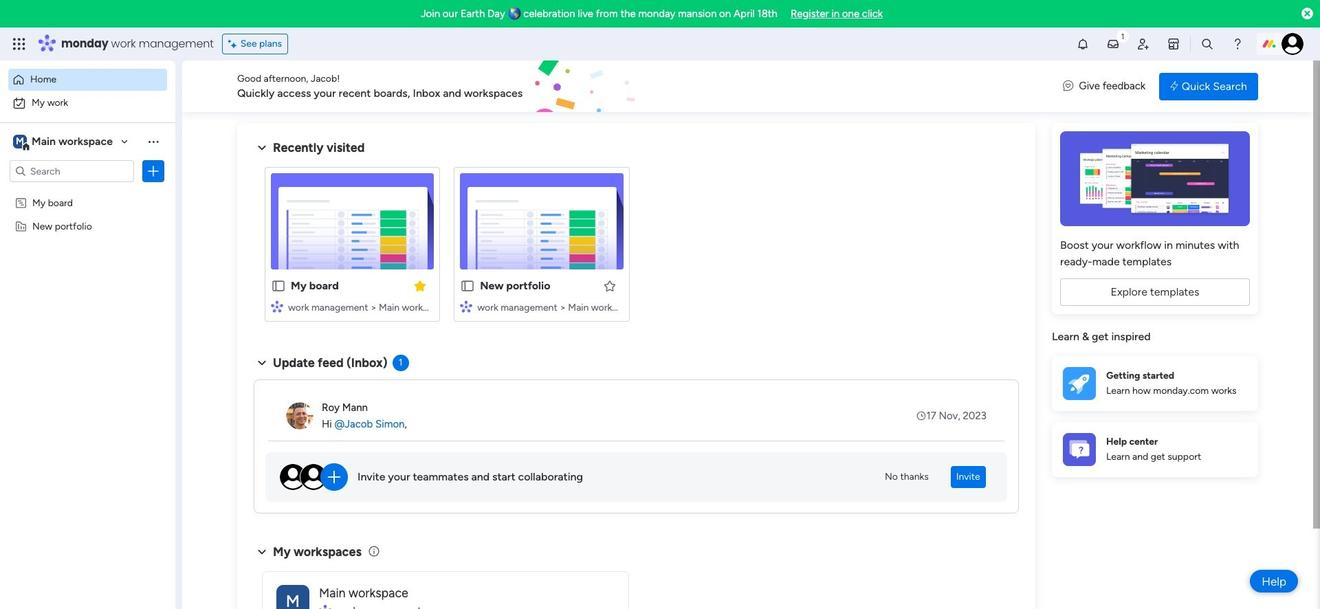 Task type: describe. For each thing, give the bounding box(es) containing it.
close my workspaces image
[[254, 544, 270, 560]]

workspace selection element
[[13, 133, 115, 151]]

2 vertical spatial option
[[0, 190, 175, 193]]

v2 bolt switch image
[[1171, 79, 1179, 94]]

0 horizontal spatial workspace image
[[13, 134, 27, 149]]

quick search results list box
[[254, 156, 1019, 338]]

public board image
[[271, 279, 286, 294]]

1 horizontal spatial workspace image
[[276, 585, 309, 609]]

templates image image
[[1065, 131, 1246, 226]]

Search in workspace field
[[29, 163, 115, 179]]

jacob simon image
[[1282, 33, 1304, 55]]

remove from favorites image
[[414, 279, 427, 293]]

help center element
[[1052, 422, 1259, 477]]

getting started element
[[1052, 356, 1259, 411]]

1 image
[[1117, 28, 1129, 44]]

monday marketplace image
[[1167, 37, 1181, 51]]

options image
[[146, 164, 160, 178]]

1 vertical spatial option
[[8, 92, 167, 114]]

workspace options image
[[146, 135, 160, 148]]

invite members image
[[1137, 37, 1151, 51]]

select product image
[[12, 37, 26, 51]]

close recently visited image
[[254, 140, 270, 156]]



Task type: locate. For each thing, give the bounding box(es) containing it.
0 vertical spatial option
[[8, 69, 167, 91]]

add to favorites image
[[603, 279, 617, 293]]

option
[[8, 69, 167, 91], [8, 92, 167, 114], [0, 190, 175, 193]]

update feed image
[[1107, 37, 1120, 51]]

0 vertical spatial workspace image
[[13, 134, 27, 149]]

1 element
[[392, 355, 409, 371]]

see plans image
[[228, 36, 241, 52]]

public board image
[[460, 279, 475, 294]]

1 vertical spatial workspace image
[[276, 585, 309, 609]]

search everything image
[[1201, 37, 1215, 51]]

list box
[[0, 188, 175, 423]]

help image
[[1231, 37, 1245, 51]]

close update feed (inbox) image
[[254, 355, 270, 371]]

notifications image
[[1076, 37, 1090, 51]]

workspace image
[[13, 134, 27, 149], [276, 585, 309, 609]]

roy mann image
[[286, 402, 314, 430]]

v2 user feedback image
[[1063, 79, 1074, 94]]



